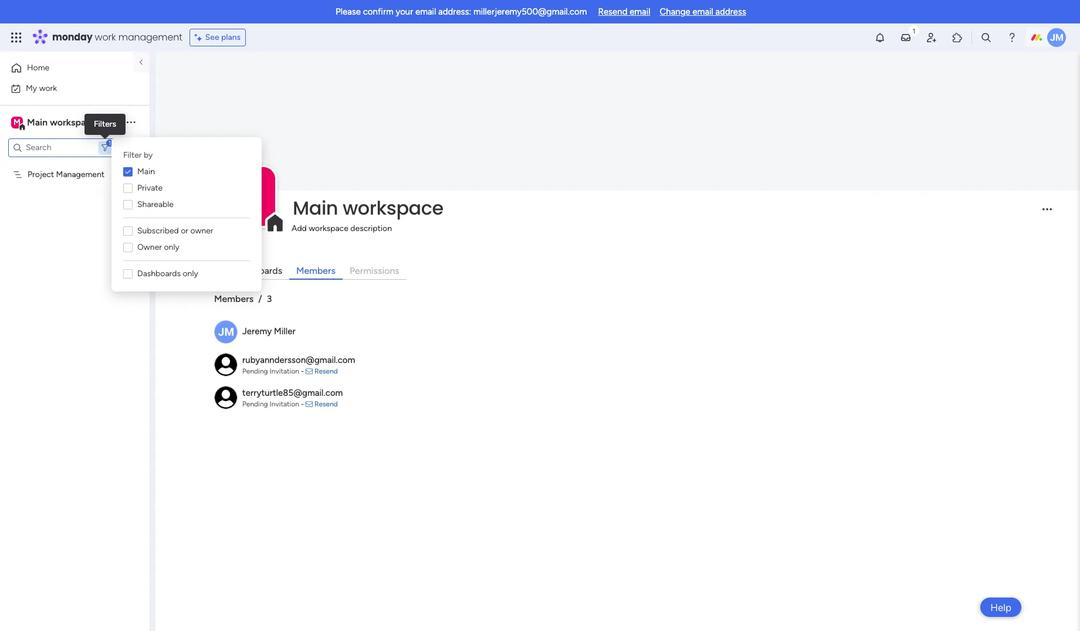Task type: vqa. For each thing, say whether or not it's contained in the screenshot.
Deal Value
no



Task type: locate. For each thing, give the bounding box(es) containing it.
envelope o image
[[306, 368, 313, 375]]

my work button
[[7, 79, 126, 98]]

terryturtle85@gmail.com
[[242, 388, 343, 399]]

jeremy
[[242, 327, 272, 337]]

monday work management
[[52, 31, 182, 44]]

/
[[258, 293, 262, 304]]

2 resend link from the top
[[315, 400, 338, 409]]

members down the add
[[296, 265, 336, 276]]

main workspace up search in workspace field
[[27, 117, 96, 128]]

invitation down terryturtle85@gmail.com 'link'
[[270, 400, 299, 409]]

project management list box
[[0, 162, 150, 343]]

workspace
[[50, 117, 96, 128], [343, 195, 444, 221], [309, 223, 349, 233]]

members for members / 3
[[214, 293, 254, 304]]

email for change email address
[[693, 6, 714, 17]]

1 vertical spatial only
[[183, 269, 198, 279]]

email right your
[[416, 6, 436, 17]]

work right monday
[[95, 31, 116, 44]]

0 vertical spatial members
[[296, 265, 336, 276]]

workspace selection element
[[11, 115, 98, 131]]

resend
[[598, 6, 628, 17], [315, 367, 338, 376], [315, 400, 338, 409]]

0 vertical spatial invitation
[[270, 367, 299, 376]]

inbox image
[[900, 32, 912, 43]]

main right the workspace image
[[27, 117, 48, 128]]

pending invitation - down terryturtle85@gmail.com 'link'
[[242, 400, 306, 409]]

1 resend link from the top
[[315, 367, 338, 376]]

main workspace
[[27, 117, 96, 128], [293, 195, 444, 221]]

main up the add
[[293, 195, 338, 221]]

address:
[[439, 6, 472, 17]]

1 vertical spatial resend link
[[315, 400, 338, 409]]

members
[[296, 265, 336, 276], [214, 293, 254, 304]]

workspace right the add
[[309, 223, 349, 233]]

only right dashboards
[[183, 269, 198, 279]]

plans
[[221, 32, 241, 42]]

1 vertical spatial -
[[301, 400, 304, 409]]

work
[[95, 31, 116, 44], [39, 83, 57, 93]]

0 vertical spatial resend link
[[315, 367, 338, 376]]

Search in workspace field
[[25, 141, 98, 154]]

address
[[716, 6, 747, 17]]

by
[[144, 150, 153, 160]]

0 horizontal spatial only
[[164, 242, 180, 252]]

filters, 1 active filters image
[[101, 143, 110, 152]]

1 invitation from the top
[[270, 367, 299, 376]]

email right 'change'
[[693, 6, 714, 17]]

pending down 'jeremy' at the bottom left
[[242, 367, 268, 376]]

1 vertical spatial members
[[214, 293, 254, 304]]

change email address
[[660, 6, 747, 17]]

invitation for terryturtle85@gmail.com
[[270, 400, 299, 409]]

resend link right envelope o image
[[315, 400, 338, 409]]

filter by
[[123, 150, 153, 160]]

0 horizontal spatial members
[[214, 293, 254, 304]]

only for dashboards only
[[183, 269, 198, 279]]

0 horizontal spatial work
[[39, 83, 57, 93]]

2 - from the top
[[301, 400, 304, 409]]

jeremy miller
[[242, 327, 296, 337]]

1 vertical spatial main workspace
[[293, 195, 444, 221]]

jeremy miller link
[[242, 327, 296, 337]]

2 horizontal spatial email
[[693, 6, 714, 17]]

-
[[301, 367, 304, 376], [301, 400, 304, 409]]

members left "/"
[[214, 293, 254, 304]]

project management
[[28, 169, 105, 179]]

1 vertical spatial main
[[137, 167, 155, 177]]

workspace options image
[[125, 116, 137, 128]]

1 horizontal spatial members
[[296, 265, 336, 276]]

management
[[118, 31, 182, 44]]

1 vertical spatial work
[[39, 83, 57, 93]]

0 horizontal spatial main workspace
[[27, 117, 96, 128]]

rubyanndersson@gmail.com link
[[242, 355, 355, 366]]

0 vertical spatial main workspace
[[27, 117, 96, 128]]

1 horizontal spatial main
[[137, 167, 155, 177]]

please
[[336, 6, 361, 17]]

1 vertical spatial pending invitation -
[[242, 400, 306, 409]]

home button
[[7, 59, 126, 77]]

2 vertical spatial workspace
[[309, 223, 349, 233]]

please confirm your email address: millerjeremy500@gmail.com
[[336, 6, 587, 17]]

owner only
[[137, 242, 180, 252]]

search everything image
[[981, 32, 993, 43]]

2 email from the left
[[630, 6, 651, 17]]

- left envelope o image
[[301, 400, 304, 409]]

work right my
[[39, 83, 57, 93]]

resend link right envelope o icon
[[315, 367, 338, 376]]

1 horizontal spatial work
[[95, 31, 116, 44]]

0 vertical spatial pending
[[242, 367, 268, 376]]

Main workspace field
[[290, 195, 1033, 221]]

option
[[0, 164, 150, 166]]

your
[[396, 6, 413, 17]]

1 pending from the top
[[242, 367, 268, 376]]

0 vertical spatial workspace
[[50, 117, 96, 128]]

0 vertical spatial -
[[301, 367, 304, 376]]

2 invitation from the top
[[270, 400, 299, 409]]

main down by
[[137, 167, 155, 177]]

1 email from the left
[[416, 6, 436, 17]]

members for members
[[296, 265, 336, 276]]

see plans button
[[189, 29, 246, 46]]

workspace up search in workspace field
[[50, 117, 96, 128]]

resend for terryturtle85@gmail.com's the resend link
[[315, 400, 338, 409]]

main
[[27, 117, 48, 128], [137, 167, 155, 177], [293, 195, 338, 221]]

notifications image
[[875, 32, 886, 43]]

only
[[164, 242, 180, 252], [183, 269, 198, 279]]

0 vertical spatial work
[[95, 31, 116, 44]]

help
[[991, 602, 1012, 614]]

3 email from the left
[[693, 6, 714, 17]]

envelope o image
[[306, 401, 313, 408]]

invitation down rubyanndersson@gmail.com link
[[270, 367, 299, 376]]

rubyanndersson@gmail.com
[[242, 355, 355, 366]]

subscribed or owner
[[137, 226, 213, 236]]

confirm
[[363, 6, 394, 17]]

workspace image
[[11, 116, 23, 129]]

1 vertical spatial resend
[[315, 367, 338, 376]]

workspace up description
[[343, 195, 444, 221]]

2 pending from the top
[[242, 400, 268, 409]]

work inside button
[[39, 83, 57, 93]]

email for resend email
[[630, 6, 651, 17]]

email left 'change'
[[630, 6, 651, 17]]

resend link for rubyanndersson@gmail.com
[[315, 367, 338, 376]]

1 pending invitation - from the top
[[242, 367, 306, 376]]

1 vertical spatial pending
[[242, 400, 268, 409]]

description
[[351, 223, 392, 233]]

2 vertical spatial resend
[[315, 400, 338, 409]]

pending
[[242, 367, 268, 376], [242, 400, 268, 409]]

2 horizontal spatial main
[[293, 195, 338, 221]]

0 vertical spatial pending invitation -
[[242, 367, 306, 376]]

1 horizontal spatial only
[[183, 269, 198, 279]]

main inside workspace selection 'element'
[[27, 117, 48, 128]]

email
[[416, 6, 436, 17], [630, 6, 651, 17], [693, 6, 714, 17]]

monday
[[52, 31, 92, 44]]

only down subscribed or owner
[[164, 242, 180, 252]]

work for my
[[39, 83, 57, 93]]

0 horizontal spatial main
[[27, 117, 48, 128]]

resend for the resend link related to rubyanndersson@gmail.com
[[315, 367, 338, 376]]

miller
[[274, 327, 296, 337]]

0 vertical spatial main
[[27, 117, 48, 128]]

0 vertical spatial only
[[164, 242, 180, 252]]

owner
[[137, 242, 162, 252]]

pending invitation -
[[242, 367, 306, 376], [242, 400, 306, 409]]

resend link
[[315, 367, 338, 376], [315, 400, 338, 409]]

dashboards only
[[137, 269, 198, 279]]

2 vertical spatial main
[[293, 195, 338, 221]]

0 horizontal spatial email
[[416, 6, 436, 17]]

0 vertical spatial resend
[[598, 6, 628, 17]]

main workspace inside workspace selection 'element'
[[27, 117, 96, 128]]

2 pending invitation - from the top
[[242, 400, 306, 409]]

pending down terryturtle85@gmail.com
[[242, 400, 268, 409]]

1 horizontal spatial email
[[630, 6, 651, 17]]

add workspace description
[[292, 223, 392, 233]]

1 vertical spatial invitation
[[270, 400, 299, 409]]

pending invitation - down rubyanndersson@gmail.com link
[[242, 367, 306, 376]]

invitation
[[270, 367, 299, 376], [270, 400, 299, 409]]

select product image
[[11, 32, 22, 43]]

1 - from the top
[[301, 367, 304, 376]]

m
[[14, 117, 21, 127]]

- left envelope o icon
[[301, 367, 304, 376]]

main workspace up description
[[293, 195, 444, 221]]



Task type: describe. For each thing, give the bounding box(es) containing it.
shareable
[[137, 200, 174, 210]]

resend link for terryturtle85@gmail.com
[[315, 400, 338, 409]]

boards
[[254, 265, 282, 276]]

work for monday
[[95, 31, 116, 44]]

- for terryturtle85@gmail.com
[[301, 400, 304, 409]]

permissions
[[350, 265, 400, 276]]

only for owner only
[[164, 242, 180, 252]]

change email address link
[[660, 6, 747, 17]]

1 image
[[909, 24, 920, 37]]

management
[[56, 169, 105, 179]]

- for rubyanndersson@gmail.com
[[301, 367, 304, 376]]

home
[[27, 63, 49, 73]]

invite members image
[[926, 32, 938, 43]]

my work
[[26, 83, 57, 93]]

apps image
[[952, 32, 964, 43]]

terryturtle85@gmail.com link
[[242, 388, 343, 399]]

my
[[26, 83, 37, 93]]

see plans
[[205, 32, 241, 42]]

change
[[660, 6, 691, 17]]

members / 3
[[214, 293, 272, 304]]

help image
[[1007, 32, 1018, 43]]

pending invitation - for terryturtle85@gmail.com
[[242, 400, 306, 409]]

resend email
[[598, 6, 651, 17]]

pending for rubyanndersson@gmail.com
[[242, 367, 268, 376]]

or
[[181, 226, 188, 236]]

filters
[[94, 119, 116, 129]]

workspace inside workspace selection 'element'
[[50, 117, 96, 128]]

filter
[[123, 150, 142, 160]]

millerjeremy500@gmail.com
[[474, 6, 587, 17]]

v2 ellipsis image
[[1043, 209, 1052, 218]]

project
[[28, 169, 54, 179]]

owner
[[190, 226, 213, 236]]

jeremy miller image
[[1048, 28, 1067, 47]]

invitation for rubyanndersson@gmail.com
[[270, 367, 299, 376]]

pending for terryturtle85@gmail.com
[[242, 400, 268, 409]]

1 vertical spatial workspace
[[343, 195, 444, 221]]

resend for resend email
[[598, 6, 628, 17]]

filters element
[[116, 142, 257, 287]]

main inside 'filters' element
[[137, 167, 155, 177]]

recent
[[221, 265, 251, 276]]

recent boards
[[221, 265, 282, 276]]

resend email link
[[598, 6, 651, 17]]

dashboards
[[137, 269, 181, 279]]

private
[[137, 183, 163, 193]]

pending invitation - for rubyanndersson@gmail.com
[[242, 367, 306, 376]]

see
[[205, 32, 219, 42]]

help button
[[981, 598, 1022, 617]]

1 horizontal spatial main workspace
[[293, 195, 444, 221]]

subscribed
[[137, 226, 179, 236]]

1
[[108, 139, 111, 147]]

add
[[292, 223, 307, 233]]

3
[[267, 293, 272, 304]]



